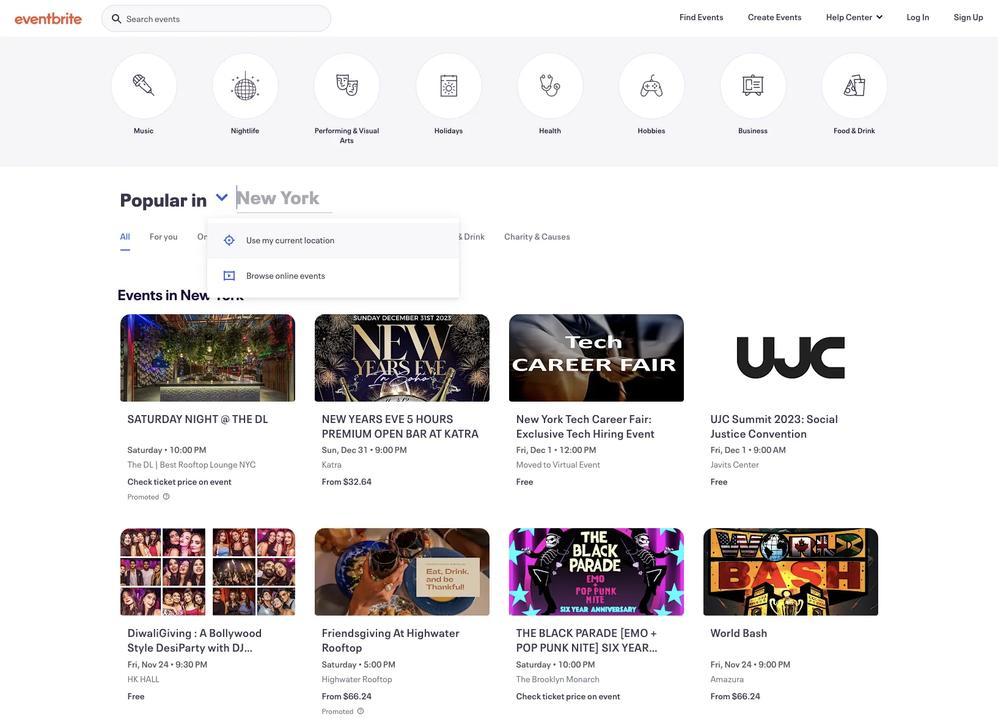 Task type: vqa. For each thing, say whether or not it's contained in the screenshot.


Task type: locate. For each thing, give the bounding box(es) containing it.
0 vertical spatial on
[[199, 476, 208, 488]]

diwaligiving
[[128, 626, 192, 640]]

saturday for saturday • 10:00 pm the brooklyn monarch check ticket price on event
[[517, 659, 552, 670]]

free down javits
[[711, 476, 728, 488]]

pm right 5:00
[[383, 659, 396, 670]]

nov inside fri, nov 24 •  9:00 pm amazura from $66.24
[[725, 659, 740, 670]]

promoted for saturday
[[128, 492, 159, 502]]

today button
[[242, 223, 265, 249]]

1 nov from the left
[[142, 659, 157, 670]]

rooftop inside saturday • 10:00 pm the dl | best rooftop lounge nyc check ticket price on event
[[178, 459, 208, 470]]

to
[[544, 459, 551, 470]]

0 vertical spatial dl
[[255, 411, 268, 426]]

1 vertical spatial on
[[588, 690, 597, 702]]

amazura
[[711, 673, 745, 685]]

food & drink
[[834, 125, 876, 135], [437, 230, 485, 242]]

1 horizontal spatial new
[[517, 411, 540, 426]]

1 horizontal spatial york
[[542, 411, 564, 426]]

1 horizontal spatial dec
[[531, 444, 546, 456]]

price down saturday night @ the dl link
[[177, 476, 197, 488]]

tech left career
[[566, 411, 590, 426]]

0 horizontal spatial dl
[[143, 459, 153, 470]]

the
[[232, 411, 253, 426], [517, 626, 537, 640]]

from inside friendsgiving at highwater rooftop saturday • 5:00 pm highwater rooftop from $66.24
[[322, 690, 342, 702]]

pop
[[517, 640, 538, 655]]

homepage header image
[[0, 0, 999, 30]]

1 vertical spatial 10:00
[[558, 659, 581, 670]]

the inside saturday • 10:00 pm the dl | best rooftop lounge nyc check ticket price on event
[[128, 459, 142, 470]]

holidays
[[435, 125, 463, 135]]

fri, inside fri, nov 24 •  9:00 pm amazura from $66.24
[[711, 659, 723, 670]]

rooftop down 5:00
[[363, 673, 393, 685]]

you
[[164, 230, 178, 242]]

1 horizontal spatial 1
[[742, 444, 747, 456]]

1 horizontal spatial check
[[517, 690, 541, 702]]

0 horizontal spatial event
[[579, 459, 601, 470]]

nov inside fri, nov 24 •  9:30 pm hk hall free
[[142, 659, 157, 670]]

fri, up amazura
[[711, 659, 723, 670]]

0 horizontal spatial the
[[128, 459, 142, 470]]

dl left |
[[143, 459, 153, 470]]

1 horizontal spatial 10:00
[[558, 659, 581, 670]]

(everyone
[[174, 655, 226, 670]]

dec down exclusive
[[531, 444, 546, 456]]

• left 5:00
[[359, 659, 362, 670]]

event down lounge
[[210, 476, 232, 488]]

pm inside fri, nov 24 •  9:30 pm hk hall free
[[195, 659, 208, 670]]

1 horizontal spatial $66.24
[[732, 690, 761, 702]]

• inside saturday • 10:00 pm the dl | best rooftop lounge nyc check ticket price on event
[[164, 444, 168, 456]]

price
[[177, 476, 197, 488], [566, 690, 586, 702]]

ticket inside saturday • 10:00 pm the dl | best rooftop lounge nyc check ticket price on event
[[154, 476, 176, 488]]

ticket down brooklyn
[[543, 690, 565, 702]]

use
[[246, 234, 261, 246]]

0 vertical spatial event
[[210, 476, 232, 488]]

1 horizontal spatial saturday
[[322, 659, 357, 670]]

• left 12:00
[[554, 444, 558, 456]]

the inside saturday • 10:00 pm the brooklyn monarch check ticket price on event
[[517, 673, 531, 685]]

5
[[407, 411, 414, 426]]

1 vertical spatial check
[[517, 690, 541, 702]]

1 horizontal spatial free
[[517, 476, 534, 488]]

1 horizontal spatial dl
[[255, 411, 268, 426]]

2 horizontal spatial dec
[[725, 444, 741, 456]]

in down you
[[166, 285, 178, 304]]

the left brooklyn
[[517, 673, 531, 685]]

1 vertical spatial the
[[517, 673, 531, 685]]

0 horizontal spatial new
[[181, 285, 212, 304]]

2 horizontal spatial saturday
[[517, 659, 552, 670]]

at
[[394, 626, 405, 640]]

ujc summit 2023: social justice convention link
[[711, 411, 874, 442]]

0 horizontal spatial on
[[199, 476, 208, 488]]

0 vertical spatial drink
[[858, 125, 876, 135]]

nov
[[142, 659, 157, 670], [725, 659, 740, 670]]

in
[[192, 188, 207, 211], [166, 285, 178, 304]]

rooftop
[[178, 459, 208, 470], [322, 640, 363, 655], [363, 673, 393, 685]]

1 vertical spatial event
[[579, 459, 601, 470]]

center inside ujc summit 2023: social justice convention fri, dec 1 •  9:00 am javits center free
[[733, 459, 760, 470]]

• left 9:30
[[170, 659, 174, 670]]

0 horizontal spatial 1
[[548, 444, 553, 456]]

ticket
[[154, 476, 176, 488], [543, 690, 565, 702]]

anniversary
[[517, 655, 592, 670]]

charity & causes button
[[505, 223, 571, 249]]

event down 12:00
[[579, 459, 601, 470]]

1 vertical spatial price
[[566, 690, 586, 702]]

2 horizontal spatial free
[[711, 476, 728, 488]]

drink inside button
[[464, 230, 485, 242]]

bar
[[406, 426, 427, 441]]

popular
[[120, 188, 188, 211]]

the left black
[[517, 626, 537, 640]]

10:00 up monarch
[[558, 659, 581, 670]]

1 horizontal spatial 24
[[742, 659, 752, 670]]

1 vertical spatial ticket
[[543, 690, 565, 702]]

1 down justice
[[742, 444, 747, 456]]

check
[[128, 476, 152, 488], [517, 690, 541, 702]]

1 vertical spatial york
[[542, 411, 564, 426]]

10:00 inside saturday • 10:00 pm the brooklyn monarch check ticket price on event
[[558, 659, 581, 670]]

24 up amazura
[[742, 659, 752, 670]]

2 nov from the left
[[725, 659, 740, 670]]

free down 'hk'
[[128, 690, 145, 702]]

years
[[349, 411, 383, 426]]

10:00 inside saturday • 10:00 pm the dl | best rooftop lounge nyc check ticket price on event
[[169, 444, 192, 456]]

0 horizontal spatial events
[[155, 13, 180, 24]]

0 horizontal spatial promoted
[[128, 492, 159, 502]]

1 horizontal spatial center
[[846, 11, 873, 23]]

0 horizontal spatial in
[[166, 285, 178, 304]]

food
[[834, 125, 851, 135], [437, 230, 456, 242]]

2 24 from the left
[[742, 659, 752, 670]]

$66.24 down amazura
[[732, 690, 761, 702]]

free
[[517, 476, 534, 488], [711, 476, 728, 488], [128, 690, 145, 702]]

0 horizontal spatial nov
[[142, 659, 157, 670]]

1 vertical spatial promoted
[[322, 706, 354, 716]]

rooftop right best
[[178, 459, 208, 470]]

1 vertical spatial the
[[517, 626, 537, 640]]

pm inside new years eve 5 hours premium open bar at katra sun, dec 31 •  9:00 pm katra from $32.64
[[395, 444, 407, 456]]

1 horizontal spatial events
[[698, 11, 724, 23]]

1 horizontal spatial events
[[300, 270, 325, 281]]

1 horizontal spatial price
[[566, 690, 586, 702]]

find events
[[680, 11, 724, 23]]

• inside saturday • 10:00 pm the brooklyn monarch check ticket price on event
[[553, 659, 557, 670]]

fri, nov 24 •  9:30 pm hk hall free
[[128, 659, 208, 702]]

9:00 left the am
[[754, 444, 772, 456]]

saturday up |
[[128, 444, 163, 456]]

menu
[[207, 223, 459, 293]]

0 vertical spatial price
[[177, 476, 197, 488]]

0 vertical spatial rooftop
[[178, 459, 208, 470]]

• down bash
[[754, 659, 758, 670]]

1 horizontal spatial the
[[517, 626, 537, 640]]

justice
[[711, 426, 747, 441]]

saturday inside saturday • 10:00 pm the brooklyn monarch check ticket price on event
[[517, 659, 552, 670]]

the black parade [emo + pop punk nite] six year anniversary
[[517, 626, 658, 670]]

fri,
[[517, 444, 529, 456], [711, 444, 723, 456], [128, 659, 140, 670], [711, 659, 723, 670]]

0 vertical spatial promoted
[[128, 492, 159, 502]]

0 vertical spatial 10:00
[[169, 444, 192, 456]]

pm inside friendsgiving at highwater rooftop saturday • 5:00 pm highwater rooftop from $66.24
[[383, 659, 396, 670]]

0 horizontal spatial center
[[733, 459, 760, 470]]

nov up amazura
[[725, 659, 740, 670]]

saturday • 10:00 pm the dl | best rooftop lounge nyc check ticket price on event
[[128, 444, 256, 488]]

0 vertical spatial in
[[192, 188, 207, 211]]

dl
[[255, 411, 268, 426], [143, 459, 153, 470]]

highwater right at
[[407, 626, 460, 640]]

in
[[923, 11, 930, 23]]

online
[[197, 230, 223, 242]]

pm down open
[[395, 444, 407, 456]]

pm down saturday night @ the dl link
[[194, 444, 207, 456]]

0 vertical spatial highwater
[[407, 626, 460, 640]]

pm right 9:30
[[195, 659, 208, 670]]

hours
[[416, 411, 454, 426]]

• left the am
[[749, 444, 753, 456]]

0 vertical spatial the
[[232, 411, 253, 426]]

1 horizontal spatial in
[[192, 188, 207, 211]]

new years eve 5 hours premium open bar at katra link
[[322, 411, 485, 442]]

1 horizontal spatial the
[[517, 673, 531, 685]]

nov for diwaligiving : a bollywood style desiparty with dj dharak (everyone free)
[[142, 659, 157, 670]]

0 horizontal spatial event
[[210, 476, 232, 488]]

in for popular
[[192, 188, 207, 211]]

saturday • 10:00 pm the brooklyn monarch check ticket price on event
[[517, 659, 621, 702]]

1 up to
[[548, 444, 553, 456]]

0 horizontal spatial price
[[177, 476, 197, 488]]

0 horizontal spatial food
[[437, 230, 456, 242]]

1 vertical spatial event
[[599, 690, 621, 702]]

• up brooklyn
[[553, 659, 557, 670]]

the for brooklyn
[[517, 673, 531, 685]]

ujc summit 2023: social justice convention primary image image
[[704, 314, 879, 402]]

center right 'help'
[[846, 11, 873, 23]]

bollywood
[[209, 626, 262, 640]]

0 horizontal spatial dec
[[341, 444, 357, 456]]

fri, up javits
[[711, 444, 723, 456]]

0 horizontal spatial highwater
[[322, 673, 361, 685]]

price inside saturday • 10:00 pm the dl | best rooftop lounge nyc check ticket price on event
[[177, 476, 197, 488]]

1 horizontal spatial food
[[834, 125, 851, 135]]

rooftop left at
[[322, 640, 363, 655]]

nov up hall
[[142, 659, 157, 670]]

1 vertical spatial food
[[437, 230, 456, 242]]

in up online on the left of the page
[[192, 188, 207, 211]]

1 inside "new york tech career fair: exclusive tech hiring event fri, dec 1 •  12:00 pm moved to virtual event free"
[[548, 444, 553, 456]]

world bash link
[[711, 626, 874, 656]]

current
[[275, 234, 303, 246]]

holidays link
[[416, 52, 482, 145]]

0 vertical spatial events
[[155, 13, 180, 24]]

0 horizontal spatial free
[[128, 690, 145, 702]]

highwater down friendsgiving
[[322, 673, 361, 685]]

pm inside saturday • 10:00 pm the brooklyn monarch check ticket price on event
[[583, 659, 596, 670]]

for
[[150, 230, 162, 242]]

2 dec from the left
[[531, 444, 546, 456]]

dec down justice
[[725, 444, 741, 456]]

center right javits
[[733, 459, 760, 470]]

new
[[181, 285, 212, 304], [517, 411, 540, 426]]

24 inside fri, nov 24 •  9:00 pm amazura from $66.24
[[742, 659, 752, 670]]

10:00 up best
[[169, 444, 192, 456]]

katra
[[445, 426, 479, 441]]

1 vertical spatial events
[[300, 270, 325, 281]]

31
[[358, 444, 368, 456]]

create events link
[[739, 5, 812, 29]]

saturday for saturday • 10:00 pm the dl | best rooftop lounge nyc check ticket price on event
[[128, 444, 163, 456]]

the black parade [emo + pop punk nite] six year anniversary primary image image
[[509, 529, 684, 616]]

free down moved
[[517, 476, 534, 488]]

saturday inside saturday • 10:00 pm the dl | best rooftop lounge nyc check ticket price on event
[[128, 444, 163, 456]]

1 vertical spatial dl
[[143, 459, 153, 470]]

24 inside fri, nov 24 •  9:30 pm hk hall free
[[158, 659, 169, 670]]

saturday night @ the dl primary image image
[[120, 314, 295, 402]]

1 horizontal spatial drink
[[858, 125, 876, 135]]

0 vertical spatial check
[[128, 476, 152, 488]]

dec left 31
[[341, 444, 357, 456]]

2 1 from the left
[[742, 444, 747, 456]]

0 horizontal spatial saturday
[[128, 444, 163, 456]]

events right search
[[155, 13, 180, 24]]

free inside fri, nov 24 •  9:30 pm hk hall free
[[128, 690, 145, 702]]

music link
[[110, 52, 177, 145]]

0 horizontal spatial drink
[[464, 230, 485, 242]]

saturday left 5:00
[[322, 659, 357, 670]]

+
[[651, 626, 658, 640]]

1 dec from the left
[[341, 444, 357, 456]]

new york tech career fair: exclusive tech hiring event primary image image
[[509, 314, 684, 402]]

1 horizontal spatial promoted
[[322, 706, 354, 716]]

1 horizontal spatial highwater
[[407, 626, 460, 640]]

event
[[210, 476, 232, 488], [599, 690, 621, 702]]

the right the @
[[232, 411, 253, 426]]

price down monarch
[[566, 690, 586, 702]]

events right create
[[776, 11, 802, 23]]

9:00 down open
[[375, 444, 393, 456]]

2 $66.24 from the left
[[732, 690, 761, 702]]

0 horizontal spatial events
[[118, 285, 163, 304]]

log
[[907, 11, 921, 23]]

1 vertical spatial food & drink
[[437, 230, 485, 242]]

ticket down best
[[154, 476, 176, 488]]

events right find
[[698, 11, 724, 23]]

desiparty
[[156, 640, 206, 655]]

1 24 from the left
[[158, 659, 169, 670]]

1 horizontal spatial ticket
[[543, 690, 565, 702]]

0 horizontal spatial food & drink
[[437, 230, 485, 242]]

the left |
[[128, 459, 142, 470]]

• up best
[[164, 444, 168, 456]]

events right the online
[[300, 270, 325, 281]]

0 vertical spatial food
[[834, 125, 851, 135]]

1 $66.24 from the left
[[343, 690, 372, 702]]

1 inside ujc summit 2023: social justice convention fri, dec 1 •  9:00 am javits center free
[[742, 444, 747, 456]]

sun,
[[322, 444, 340, 456]]

0 horizontal spatial $66.24
[[343, 690, 372, 702]]

diwaligiving : a bollywood style desiparty with dj dharak (everyone free) primary image image
[[120, 529, 295, 616]]

events inside button
[[300, 270, 325, 281]]

fri, up 'hk'
[[128, 659, 140, 670]]

dj
[[232, 640, 244, 655]]

0 horizontal spatial 24
[[158, 659, 169, 670]]

•
[[164, 444, 168, 456], [370, 444, 374, 456], [554, 444, 558, 456], [749, 444, 753, 456], [170, 659, 174, 670], [359, 659, 362, 670], [553, 659, 557, 670], [754, 659, 758, 670]]

1 1 from the left
[[548, 444, 553, 456]]

new york tech career fair: exclusive tech hiring event fri, dec 1 •  12:00 pm moved to virtual event free
[[517, 411, 655, 488]]

0 vertical spatial york
[[214, 285, 244, 304]]

new years eve 5 hours premium open bar at katra sun, dec 31 •  9:00 pm katra from $32.64
[[322, 411, 479, 488]]

weekend
[[302, 230, 337, 242]]

1 horizontal spatial on
[[588, 690, 597, 702]]

for you button
[[150, 223, 178, 249]]

0 horizontal spatial check
[[128, 476, 152, 488]]

• inside new years eve 5 hours premium open bar at katra sun, dec 31 •  9:00 pm katra from $32.64
[[370, 444, 374, 456]]

event right hiring
[[626, 426, 655, 441]]

nite]
[[572, 640, 600, 655]]

2 horizontal spatial events
[[776, 11, 802, 23]]

open
[[374, 426, 404, 441]]

dec inside ujc summit 2023: social justice convention fri, dec 1 •  9:00 am javits center free
[[725, 444, 741, 456]]

fri, up moved
[[517, 444, 529, 456]]

new up moved
[[517, 411, 540, 426]]

dl right the @
[[255, 411, 268, 426]]

dharak
[[128, 655, 172, 670]]

24 up hall
[[158, 659, 169, 670]]

0 vertical spatial ticket
[[154, 476, 176, 488]]

performing
[[315, 125, 352, 135]]

1 horizontal spatial event
[[626, 426, 655, 441]]

1 vertical spatial center
[[733, 459, 760, 470]]

$66.24 down 5:00
[[343, 690, 372, 702]]

six
[[602, 640, 620, 655]]

free inside ujc summit 2023: social justice convention fri, dec 1 •  9:00 am javits center free
[[711, 476, 728, 488]]

the inside the black parade [emo + pop punk nite] six year anniversary
[[517, 626, 537, 640]]

0 vertical spatial the
[[128, 459, 142, 470]]

pm right 12:00
[[584, 444, 597, 456]]

pm up monarch
[[583, 659, 596, 670]]

hobbies link
[[619, 52, 685, 145]]

9:00 down bash
[[759, 659, 777, 670]]

career
[[592, 411, 627, 426]]

food inside button
[[437, 230, 456, 242]]

pm down world bash link
[[779, 659, 791, 670]]

fri, inside fri, nov 24 •  9:30 pm hk hall free
[[128, 659, 140, 670]]

night
[[185, 411, 219, 426]]

• inside friendsgiving at highwater rooftop saturday • 5:00 pm highwater rooftop from $66.24
[[359, 659, 362, 670]]

0 horizontal spatial 10:00
[[169, 444, 192, 456]]

saturday down pop
[[517, 659, 552, 670]]

events down the all button
[[118, 285, 163, 304]]

0 horizontal spatial ticket
[[154, 476, 176, 488]]

1 vertical spatial new
[[517, 411, 540, 426]]

this weekend
[[285, 230, 337, 242]]

24 for world
[[742, 659, 752, 670]]

new years eve 5 hours premium open bar at katra primary image image
[[315, 314, 490, 402]]

browse online events
[[246, 270, 325, 281]]

event down monarch
[[599, 690, 621, 702]]

• right 31
[[370, 444, 374, 456]]

1 vertical spatial drink
[[464, 230, 485, 242]]

help center
[[827, 11, 873, 23]]

3 dec from the left
[[725, 444, 741, 456]]

new down online on the left of the page
[[181, 285, 212, 304]]

1 vertical spatial in
[[166, 285, 178, 304]]

virtual
[[553, 459, 578, 470]]



Task type: describe. For each thing, give the bounding box(es) containing it.
lounge
[[210, 459, 238, 470]]

events in new york
[[118, 285, 244, 304]]

0 vertical spatial food & drink
[[834, 125, 876, 135]]

1 vertical spatial highwater
[[322, 673, 361, 685]]

from inside fri, nov 24 •  9:00 pm amazura from $66.24
[[711, 690, 731, 702]]

find
[[680, 11, 697, 23]]

food & drink link
[[822, 52, 888, 145]]

create events
[[748, 11, 802, 23]]

• inside fri, nov 24 •  9:00 pm amazura from $66.24
[[754, 659, 758, 670]]

ticket inside saturday • 10:00 pm the brooklyn monarch check ticket price on event
[[543, 690, 565, 702]]

2 vertical spatial rooftop
[[363, 673, 393, 685]]

summit
[[733, 411, 772, 426]]

events for find events
[[698, 11, 724, 23]]

charity
[[505, 230, 533, 242]]

fri, nov 24 •  9:00 pm amazura from $66.24
[[711, 659, 791, 702]]

pm inside "new york tech career fair: exclusive tech hiring event fri, dec 1 •  12:00 pm moved to virtual event free"
[[584, 444, 597, 456]]

$32.64
[[343, 476, 372, 488]]

10:00 for |
[[169, 444, 192, 456]]

menu containing use my current location
[[207, 223, 459, 293]]

• inside fri, nov 24 •  9:30 pm hk hall free
[[170, 659, 174, 670]]

performing & visual arts link
[[313, 52, 381, 145]]

[emo
[[620, 626, 649, 640]]

black
[[539, 626, 574, 640]]

• inside ujc summit 2023: social justice convention fri, dec 1 •  9:00 am javits center free
[[749, 444, 753, 456]]

& inside performing & visual arts
[[353, 125, 358, 135]]

fair:
[[630, 411, 652, 426]]

friendsgiving
[[322, 626, 391, 640]]

check inside saturday • 10:00 pm the brooklyn monarch check ticket price on event
[[517, 690, 541, 702]]

$66.24 inside fri, nov 24 •  9:00 pm amazura from $66.24
[[732, 690, 761, 702]]

moved
[[517, 459, 542, 470]]

24 for diwaligiving
[[158, 659, 169, 670]]

pm inside saturday • 10:00 pm the dl | best rooftop lounge nyc check ticket price on event
[[194, 444, 207, 456]]

free)
[[229, 655, 256, 670]]

social
[[807, 411, 839, 426]]

york inside "new york tech career fair: exclusive tech hiring event fri, dec 1 •  12:00 pm moved to virtual event free"
[[542, 411, 564, 426]]

in for events
[[166, 285, 178, 304]]

:
[[194, 626, 197, 640]]

log in
[[907, 11, 930, 23]]

sign up link
[[945, 5, 994, 29]]

dl inside saturday • 10:00 pm the dl | best rooftop lounge nyc check ticket price on event
[[143, 459, 153, 470]]

bash
[[743, 626, 768, 640]]

style
[[128, 640, 154, 655]]

sign
[[955, 11, 972, 23]]

0 vertical spatial center
[[846, 11, 873, 23]]

from inside new years eve 5 hours premium open bar at katra sun, dec 31 •  9:00 pm katra from $32.64
[[322, 476, 342, 488]]

new inside "new york tech career fair: exclusive tech hiring event fri, dec 1 •  12:00 pm moved to virtual event free"
[[517, 411, 540, 426]]

convention
[[749, 426, 808, 441]]

log in link
[[898, 5, 940, 29]]

pm inside fri, nov 24 •  9:00 pm amazura from $66.24
[[779, 659, 791, 670]]

9:30
[[176, 659, 194, 670]]

10:00 for monarch
[[558, 659, 581, 670]]

the black parade [emo + pop punk nite] six year anniversary link
[[517, 626, 679, 670]]

business
[[739, 125, 768, 135]]

event inside saturday • 10:00 pm the dl | best rooftop lounge nyc check ticket price on event
[[210, 476, 232, 488]]

business link
[[720, 52, 787, 145]]

9:00 inside new years eve 5 hours premium open bar at katra sun, dec 31 •  9:00 pm katra from $32.64
[[375, 444, 393, 456]]

up
[[973, 11, 984, 23]]

fri, inside ujc summit 2023: social justice convention fri, dec 1 •  9:00 am javits center free
[[711, 444, 723, 456]]

friendsgiving at highwater rooftop link
[[322, 626, 485, 656]]

friendsgiving at highwater rooftop primary image image
[[315, 529, 490, 616]]

hiring
[[593, 426, 624, 441]]

monarch
[[566, 673, 600, 685]]

on inside saturday • 10:00 pm the dl | best rooftop lounge nyc check ticket price on event
[[199, 476, 208, 488]]

health link
[[517, 52, 584, 145]]

saturday night @ the dl link
[[128, 411, 290, 442]]

saturday night @ the dl
[[128, 411, 268, 426]]

today
[[242, 230, 265, 242]]

nightlife link
[[212, 52, 279, 145]]

dec inside "new york tech career fair: exclusive tech hiring event fri, dec 1 •  12:00 pm moved to virtual event free"
[[531, 444, 546, 456]]

0 vertical spatial event
[[626, 426, 655, 441]]

eventbrite image
[[15, 12, 82, 24]]

create
[[748, 11, 775, 23]]

new york tech career fair: exclusive tech hiring event link
[[517, 411, 679, 442]]

saturday
[[128, 411, 183, 426]]

diwaligiving : a bollywood style desiparty with dj dharak (everyone free)
[[128, 626, 262, 670]]

dec inside new years eve 5 hours premium open bar at katra sun, dec 31 •  9:00 pm katra from $32.64
[[341, 444, 357, 456]]

my
[[262, 234, 274, 246]]

best
[[160, 459, 177, 470]]

promoted for friendsgiving
[[322, 706, 354, 716]]

online
[[276, 270, 299, 281]]

help
[[827, 11, 845, 23]]

check inside saturday • 10:00 pm the dl | best rooftop lounge nyc check ticket price on event
[[128, 476, 152, 488]]

with
[[208, 640, 230, 655]]

exclusive
[[517, 426, 565, 441]]

nov for world bash
[[725, 659, 740, 670]]

tech up 12:00
[[567, 426, 591, 441]]

find events link
[[670, 5, 734, 29]]

use my current location
[[246, 234, 335, 246]]

sign up
[[955, 11, 984, 23]]

search events
[[127, 13, 180, 24]]

friendsgiving at highwater rooftop saturday • 5:00 pm highwater rooftop from $66.24
[[322, 626, 460, 702]]

on inside saturday • 10:00 pm the brooklyn monarch check ticket price on event
[[588, 690, 597, 702]]

search
[[127, 13, 153, 24]]

search events button
[[102, 5, 332, 32]]

fri, inside "new york tech career fair: exclusive tech hiring event fri, dec 1 •  12:00 pm moved to virtual event free"
[[517, 444, 529, 456]]

event inside saturday • 10:00 pm the brooklyn monarch check ticket price on event
[[599, 690, 621, 702]]

• inside "new york tech career fair: exclusive tech hiring event fri, dec 1 •  12:00 pm moved to virtual event free"
[[554, 444, 558, 456]]

this
[[285, 230, 301, 242]]

ujc
[[711, 411, 730, 426]]

year
[[622, 640, 649, 655]]

saturday inside friendsgiving at highwater rooftop saturday • 5:00 pm highwater rooftop from $66.24
[[322, 659, 357, 670]]

the for dl
[[128, 459, 142, 470]]

@
[[221, 411, 230, 426]]

premium
[[322, 426, 372, 441]]

$66.24 inside friendsgiving at highwater rooftop saturday • 5:00 pm highwater rooftop from $66.24
[[343, 690, 372, 702]]

performing & visual arts
[[315, 125, 379, 145]]

online button
[[197, 223, 223, 249]]

visual
[[359, 125, 379, 135]]

browse online events button
[[207, 258, 459, 293]]

use my current location menu item
[[207, 223, 459, 258]]

a
[[200, 626, 207, 640]]

world bash primary image image
[[704, 529, 879, 616]]

|
[[155, 459, 158, 470]]

hk
[[128, 673, 138, 685]]

all
[[120, 230, 130, 242]]

1 vertical spatial rooftop
[[322, 640, 363, 655]]

all button
[[120, 223, 130, 251]]

0 horizontal spatial york
[[214, 285, 244, 304]]

0 vertical spatial new
[[181, 285, 212, 304]]

nightlife
[[231, 125, 259, 135]]

9:00 inside fri, nov 24 •  9:00 pm amazura from $66.24
[[759, 659, 777, 670]]

location
[[305, 234, 335, 246]]

events for create events
[[776, 11, 802, 23]]

am
[[774, 444, 787, 456]]

music
[[134, 125, 154, 135]]

0 horizontal spatial the
[[232, 411, 253, 426]]

ujc summit 2023: social justice convention fri, dec 1 •  9:00 am javits center free
[[711, 411, 839, 488]]

parade
[[576, 626, 618, 640]]

New York text field
[[233, 178, 458, 217]]

events inside button
[[155, 13, 180, 24]]

price inside saturday • 10:00 pm the brooklyn monarch check ticket price on event
[[566, 690, 586, 702]]

katra
[[322, 459, 342, 470]]

free inside "new york tech career fair: exclusive tech hiring event fri, dec 1 •  12:00 pm moved to virtual event free"
[[517, 476, 534, 488]]

at
[[429, 426, 442, 441]]

9:00 inside ujc summit 2023: social justice convention fri, dec 1 •  9:00 am javits center free
[[754, 444, 772, 456]]



